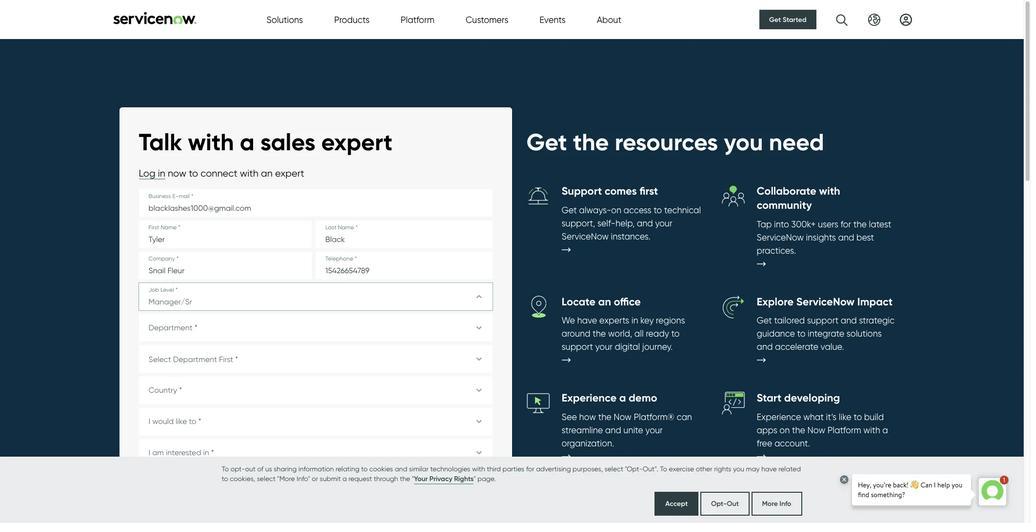 Task type: describe. For each thing, give the bounding box(es) containing it.
get for get tailored support and strategic guidance to integrate solutions and accelerate value.
[[757, 315, 772, 326]]

platform button
[[401, 13, 435, 26]]

users
[[818, 219, 839, 229]]

succeed
[[562, 488, 605, 501]]

log in now to connect with an expert
[[139, 168, 304, 179]]

0 vertical spatial expert
[[321, 127, 393, 157]]

and inside to opt-out of us sharing information relating to cookies and similar technologies with third parties for advertising purposes, select "opt-out".  to exercise other rights you may have related to cookies, select "more info" or submit a request through the "
[[395, 465, 407, 473]]

world,
[[608, 328, 633, 339]]

unite
[[624, 425, 644, 435]]

how
[[579, 412, 596, 422]]

business
[[623, 508, 657, 518]]

to inside the get always-on access to technical support, self-help, and your servicenow instances.
[[654, 205, 662, 215]]

your inside whatever your business challenge, our ecosystem of partners will hel
[[603, 508, 621, 518]]

we
[[562, 315, 575, 326]]

solutions button
[[267, 13, 303, 26]]

opt-out
[[711, 499, 739, 508]]

Business E-mail text field
[[139, 190, 493, 217]]

of inside to opt-out of us sharing information relating to cookies and similar technologies with third parties for advertising purposes, select "opt-out".  to exercise other rights you may have related to cookies, select "more info" or submit a request through the "
[[257, 465, 264, 473]]

0 vertical spatial our
[[631, 488, 648, 501]]

300k+
[[792, 219, 816, 229]]

what
[[804, 412, 824, 422]]

start
[[757, 391, 782, 405]]

cookies
[[370, 465, 393, 473]]

apps
[[757, 425, 778, 435]]

talk with a sales expert
[[139, 127, 393, 157]]

start developing
[[757, 391, 840, 405]]

with up whatever your business challenge, our ecosystem of partners will hel
[[607, 488, 629, 501]]

get for get always-on access to technical support, self-help, and your servicenow instances.
[[562, 205, 577, 215]]

get for get started
[[770, 15, 781, 24]]

relating
[[336, 465, 360, 473]]

us
[[265, 465, 272, 473]]

talk
[[139, 127, 182, 157]]

strategic
[[859, 315, 895, 326]]

opt-
[[231, 465, 245, 473]]

comes
[[605, 185, 637, 198]]

locate an office
[[562, 295, 641, 308]]

always-
[[579, 205, 611, 215]]

support,
[[562, 218, 595, 228]]

0 vertical spatial partners
[[650, 488, 693, 501]]

with right connect
[[240, 168, 259, 179]]

exercise
[[669, 465, 694, 473]]

opt-out button
[[701, 492, 750, 516]]

0 horizontal spatial an
[[261, 168, 273, 179]]

servicenow inside the get always-on access to technical support, self-help, and your servicenow instances.
[[562, 231, 609, 242]]

info
[[780, 499, 792, 508]]

for inside tap into 300k+ users for the latest servicenow insights and best practices.
[[841, 219, 852, 229]]

on inside the experience what it's like to build apps on the now platform with a free account.
[[780, 425, 790, 435]]

see how the now platform® can streamline and unite your organization.
[[562, 412, 692, 448]]

with up connect
[[188, 127, 234, 157]]

now inside see how the now platform® can streamline and unite your organization.
[[614, 412, 632, 422]]

in inside we have experts in key regions around the world, all ready to support your digital journey.
[[632, 315, 639, 326]]

a up log in now to connect with an expert
[[240, 127, 255, 157]]

privacy
[[430, 474, 453, 483]]

on inside the get always-on access to technical support, self-help, and your servicenow instances.
[[611, 205, 622, 215]]

a left "demo" at the bottom of the page
[[620, 391, 626, 405]]

accept button
[[655, 492, 699, 516]]

and inside tap into 300k+ users for the latest servicenow insights and best practices.
[[839, 232, 855, 242]]

organization.
[[562, 438, 614, 448]]

out
[[245, 465, 256, 473]]

1 to from the left
[[222, 465, 229, 473]]

can
[[677, 412, 692, 422]]

cookies,
[[230, 475, 255, 482]]

experience for experience what it's like to build apps on the now platform with a free account.
[[757, 412, 801, 422]]

submit
[[320, 475, 341, 482]]

and up solutions
[[841, 315, 857, 326]]

1 vertical spatial expert
[[275, 168, 304, 179]]

Last Name text field
[[316, 221, 493, 248]]

purposes,
[[573, 465, 603, 473]]

explore servicenow impact
[[757, 295, 893, 308]]

office
[[614, 295, 641, 308]]

technologies
[[430, 465, 471, 473]]

to up request
[[361, 465, 368, 473]]

" inside to opt-out of us sharing information relating to cookies and similar technologies with third parties for advertising purposes, select "opt-out".  to exercise other rights you may have related to cookies, select "more info" or submit a request through the "
[[412, 475, 414, 482]]

0 horizontal spatial platform
[[401, 14, 435, 25]]

all
[[635, 328, 644, 339]]

access
[[624, 205, 652, 215]]

customers button
[[466, 13, 509, 26]]

need
[[769, 127, 825, 157]]

accept
[[666, 499, 688, 508]]

"opt-
[[625, 465, 643, 473]]

other
[[696, 465, 713, 473]]

page.
[[478, 475, 496, 482]]

1 horizontal spatial an
[[598, 295, 611, 308]]

support comes first
[[562, 185, 658, 198]]

partners inside whatever your business challenge, our ecosystem of partners will hel
[[632, 521, 666, 523]]

your privacy rights link
[[414, 474, 474, 485]]

have inside we have experts in key regions around the world, all ready to support your digital journey.
[[577, 315, 597, 326]]

more
[[762, 499, 778, 508]]

for inside to opt-out of us sharing information relating to cookies and similar technologies with third parties for advertising purposes, select "opt-out".  to exercise other rights you may have related to cookies, select "more info" or submit a request through the "
[[526, 465, 535, 473]]

you inside to opt-out of us sharing information relating to cookies and similar technologies with third parties for advertising purposes, select "opt-out".  to exercise other rights you may have related to cookies, select "more info" or submit a request through the "
[[733, 465, 745, 473]]

experts
[[600, 315, 630, 326]]

have inside to opt-out of us sharing information relating to cookies and similar technologies with third parties for advertising purposes, select "opt-out".  to exercise other rights you may have related to cookies, select "more info" or submit a request through the "
[[762, 465, 777, 473]]

and inside see how the now platform® can streamline and unite your organization.
[[605, 425, 622, 435]]

like
[[839, 412, 852, 422]]

integrate
[[808, 328, 845, 339]]

about button
[[597, 13, 622, 26]]

digital
[[615, 342, 640, 352]]

support inside we have experts in key regions around the world, all ready to support your digital journey.
[[562, 342, 593, 352]]

it's
[[826, 412, 837, 422]]

with inside to opt-out of us sharing information relating to cookies and similar technologies with third parties for advertising purposes, select "opt-out".  to exercise other rights you may have related to cookies, select "more info" or submit a request through the "
[[472, 465, 485, 473]]

practices.
[[757, 245, 796, 255]]

the inside we have experts in key regions around the world, all ready to support your digital journey.
[[593, 328, 606, 339]]

First Name text field
[[139, 221, 312, 248]]

the inside tap into 300k+ users for the latest servicenow insights and best practices.
[[854, 219, 867, 229]]

rights
[[454, 474, 474, 483]]

request
[[349, 475, 372, 482]]

0 horizontal spatial select
[[257, 475, 276, 482]]

account.
[[775, 438, 810, 448]]

"more
[[277, 475, 295, 482]]

or
[[312, 475, 318, 482]]

go to servicenow account image
[[900, 13, 912, 26]]

solutions
[[267, 14, 303, 25]]

to inside the experience what it's like to build apps on the now platform with a free account.
[[854, 412, 862, 422]]

log
[[139, 168, 155, 179]]

with inside the experience what it's like to build apps on the now platform with a free account.
[[864, 425, 881, 435]]

into
[[774, 219, 789, 229]]

accelerate
[[775, 342, 819, 352]]

the inside to opt-out of us sharing information relating to cookies and similar technologies with third parties for advertising purposes, select "opt-out".  to exercise other rights you may have related to cookies, select "more info" or submit a request through the "
[[400, 475, 410, 482]]

get started link
[[760, 10, 817, 29]]

products button
[[334, 13, 370, 26]]

0 vertical spatial select
[[605, 465, 624, 473]]



Task type: locate. For each thing, give the bounding box(es) containing it.
challenge,
[[659, 508, 700, 518]]

1 vertical spatial of
[[622, 521, 630, 523]]

to right access
[[654, 205, 662, 215]]

succeed with our partners
[[562, 488, 693, 501]]

to inside get tailored support and strategic guidance to integrate solutions and accelerate value.
[[798, 328, 806, 339]]

resources
[[615, 127, 718, 157]]

1 vertical spatial our
[[562, 521, 575, 523]]

to left cookies,
[[222, 475, 228, 482]]

your up ecosystem
[[603, 508, 621, 518]]

partners up challenge,
[[650, 488, 693, 501]]

will
[[668, 521, 680, 523]]

Company text field
[[139, 252, 312, 279]]

advertising
[[536, 465, 571, 473]]

a inside the experience what it's like to build apps on the now platform with a free account.
[[883, 425, 888, 435]]

1 vertical spatial partners
[[632, 521, 666, 523]]

and left the unite
[[605, 425, 622, 435]]

an up experts
[[598, 295, 611, 308]]

for
[[841, 219, 852, 229], [526, 465, 535, 473]]

1 horizontal spatial to
[[660, 465, 668, 473]]

on up account.
[[780, 425, 790, 435]]

more info button
[[752, 492, 802, 516]]

best
[[857, 232, 874, 242]]

0 horizontal spatial in
[[158, 168, 165, 179]]

your down platform®
[[646, 425, 663, 435]]

a down build at the right bottom of the page
[[883, 425, 888, 435]]

about
[[597, 14, 622, 25]]

related
[[779, 465, 801, 473]]

support inside get tailored support and strategic guidance to integrate solutions and accelerate value.
[[807, 315, 839, 326]]

and inside the get always-on access to technical support, self-help, and your servicenow instances.
[[637, 218, 653, 228]]

developing
[[785, 391, 840, 405]]

experience for experience a demo
[[562, 391, 617, 405]]

latest
[[869, 219, 892, 229]]

your inside see how the now platform® can streamline and unite your organization.
[[646, 425, 663, 435]]

customers
[[466, 14, 509, 25]]

and down 'guidance'
[[757, 342, 773, 352]]

your down world, on the right bottom
[[596, 342, 613, 352]]

1 vertical spatial have
[[762, 465, 777, 473]]

experience a demo
[[562, 391, 658, 405]]

first
[[640, 185, 658, 198]]

Telephone telephone field
[[316, 252, 493, 279]]

0 vertical spatial for
[[841, 219, 852, 229]]

0 vertical spatial of
[[257, 465, 264, 473]]

may
[[746, 465, 760, 473]]

0 vertical spatial on
[[611, 205, 622, 215]]

with inside "collaborate with community"
[[819, 185, 841, 198]]

support
[[807, 315, 839, 326], [562, 342, 593, 352]]

servicenow image
[[112, 11, 197, 24]]

get the resources you need
[[527, 127, 825, 157]]

2 " from the left
[[474, 475, 476, 482]]

select down the us
[[257, 475, 276, 482]]

a down relating
[[343, 475, 347, 482]]

journey.
[[642, 342, 673, 352]]

demo
[[629, 391, 658, 405]]

now up the unite
[[614, 412, 632, 422]]

1 vertical spatial you
[[733, 465, 745, 473]]

get inside 'link'
[[770, 15, 781, 24]]

your down technical
[[655, 218, 673, 228]]

" inside your privacy rights " page.
[[474, 475, 476, 482]]

explore
[[757, 295, 794, 308]]

your
[[414, 474, 428, 483]]

0 horizontal spatial now
[[614, 412, 632, 422]]

to right out".
[[660, 465, 668, 473]]

with up users
[[819, 185, 841, 198]]

1 horizontal spatial now
[[808, 425, 826, 435]]

sales
[[260, 127, 316, 157]]

1 horizontal spatial experience
[[757, 412, 801, 422]]

1 horizontal spatial for
[[841, 219, 852, 229]]

products
[[334, 14, 370, 25]]

and left "best"
[[839, 232, 855, 242]]

1 horizontal spatial support
[[807, 315, 839, 326]]

0 horizontal spatial for
[[526, 465, 535, 473]]

the
[[573, 127, 609, 157], [854, 219, 867, 229], [593, 328, 606, 339], [598, 412, 612, 422], [792, 425, 806, 435], [400, 475, 410, 482]]

platform
[[401, 14, 435, 25], [828, 425, 862, 435]]

value.
[[821, 342, 844, 352]]

of down business
[[622, 521, 630, 523]]

1 vertical spatial on
[[780, 425, 790, 435]]

log in link
[[139, 168, 165, 180]]

0 vertical spatial you
[[724, 127, 763, 157]]

connect
[[201, 168, 238, 179]]

1 horizontal spatial of
[[622, 521, 630, 523]]

1 vertical spatial platform
[[828, 425, 862, 435]]

1 horizontal spatial expert
[[321, 127, 393, 157]]

1 vertical spatial an
[[598, 295, 611, 308]]

0 vertical spatial platform
[[401, 14, 435, 25]]

platform inside the experience what it's like to build apps on the now platform with a free account.
[[828, 425, 862, 435]]

get inside get tailored support and strategic guidance to integrate solutions and accelerate value.
[[757, 315, 772, 326]]

an
[[261, 168, 273, 179], [598, 295, 611, 308]]

the inside see how the now platform® can streamline and unite your organization.
[[598, 412, 612, 422]]

1 vertical spatial for
[[526, 465, 535, 473]]

for right parties
[[526, 465, 535, 473]]

0 horizontal spatial have
[[577, 315, 597, 326]]

with up page.
[[472, 465, 485, 473]]

through
[[374, 475, 398, 482]]

expert
[[321, 127, 393, 157], [275, 168, 304, 179]]

1 horizontal spatial select
[[605, 465, 624, 473]]

0 horizontal spatial "
[[412, 475, 414, 482]]

experience up apps
[[757, 412, 801, 422]]

experience what it's like to build apps on the now platform with a free account.
[[757, 412, 888, 448]]

to down the regions
[[672, 328, 680, 339]]

and
[[637, 218, 653, 228], [839, 232, 855, 242], [841, 315, 857, 326], [757, 342, 773, 352], [605, 425, 622, 435], [395, 465, 407, 473]]

0 vertical spatial now
[[614, 412, 632, 422]]

in left key
[[632, 315, 639, 326]]

collaborate with community
[[757, 185, 841, 212]]

locate
[[562, 295, 596, 308]]

" down "similar"
[[412, 475, 414, 482]]

more info
[[762, 499, 792, 508]]

get always-on access to technical support, self-help, and your servicenow instances.
[[562, 205, 701, 242]]

1 vertical spatial now
[[808, 425, 826, 435]]

for right users
[[841, 219, 852, 229]]

select
[[605, 465, 624, 473], [257, 475, 276, 482]]

guidance
[[757, 328, 795, 339]]

regions
[[656, 315, 685, 326]]

an down the talk with a sales expert
[[261, 168, 273, 179]]

to right 'now'
[[189, 168, 198, 179]]

help,
[[616, 218, 635, 228]]

tap
[[757, 219, 772, 229]]

in right log
[[158, 168, 165, 179]]

to left opt-
[[222, 465, 229, 473]]

1 vertical spatial experience
[[757, 412, 801, 422]]

support down around at the right of the page
[[562, 342, 593, 352]]

with
[[188, 127, 234, 157], [240, 168, 259, 179], [819, 185, 841, 198], [864, 425, 881, 435], [472, 465, 485, 473], [607, 488, 629, 501]]

experience up how
[[562, 391, 617, 405]]

the inside the experience what it's like to build apps on the now platform with a free account.
[[792, 425, 806, 435]]

0 horizontal spatial expert
[[275, 168, 304, 179]]

servicenow up get tailored support and strategic guidance to integrate solutions and accelerate value.
[[797, 295, 855, 308]]

third
[[487, 465, 501, 473]]

0 horizontal spatial on
[[611, 205, 622, 215]]

0 vertical spatial support
[[807, 315, 839, 326]]

opt-
[[711, 499, 727, 508]]

servicenow down into
[[757, 232, 804, 242]]

1 horizontal spatial have
[[762, 465, 777, 473]]

information
[[299, 465, 334, 473]]

of
[[257, 465, 264, 473], [622, 521, 630, 523]]

0 horizontal spatial our
[[562, 521, 575, 523]]

now down the what
[[808, 425, 826, 435]]

partners down business
[[632, 521, 666, 523]]

servicenow inside tap into 300k+ users for the latest servicenow insights and best practices.
[[757, 232, 804, 242]]

0 vertical spatial have
[[577, 315, 597, 326]]

around
[[562, 328, 591, 339]]

1 vertical spatial support
[[562, 342, 593, 352]]

now
[[614, 412, 632, 422], [808, 425, 826, 435]]

have up around at the right of the page
[[577, 315, 597, 326]]

in
[[158, 168, 165, 179], [632, 315, 639, 326]]

0 horizontal spatial support
[[562, 342, 593, 352]]

of left the us
[[257, 465, 264, 473]]

to up accelerate
[[798, 328, 806, 339]]

to right like
[[854, 412, 862, 422]]

and down access
[[637, 218, 653, 228]]

experience inside the experience what it's like to build apps on the now platform with a free account.
[[757, 412, 801, 422]]

similar
[[409, 465, 429, 473]]

tap into 300k+ users for the latest servicenow insights and best practices.
[[757, 219, 892, 255]]

whatever
[[562, 508, 601, 518]]

0 vertical spatial experience
[[562, 391, 617, 405]]

1 horizontal spatial our
[[631, 488, 648, 501]]

None text field
[[139, 471, 493, 518]]

0 horizontal spatial of
[[257, 465, 264, 473]]

1 horizontal spatial platform
[[828, 425, 862, 435]]

free
[[757, 438, 773, 448]]

your privacy rights " page.
[[414, 474, 496, 483]]

self-
[[598, 218, 616, 228]]

on
[[611, 205, 622, 215], [780, 425, 790, 435]]

solutions
[[847, 328, 882, 339]]

support
[[562, 185, 602, 198]]

1 horizontal spatial "
[[474, 475, 476, 482]]

a inside to opt-out of us sharing information relating to cookies and similar technologies with third parties for advertising purposes, select "opt-out".  to exercise other rights you may have related to cookies, select "more info" or submit a request through the "
[[343, 475, 347, 482]]

1 vertical spatial in
[[632, 315, 639, 326]]

instances.
[[611, 231, 651, 242]]

our up business
[[631, 488, 648, 501]]

of inside whatever your business challenge, our ecosystem of partners will hel
[[622, 521, 630, 523]]

technical
[[664, 205, 701, 215]]

0 vertical spatial an
[[261, 168, 273, 179]]

see
[[562, 412, 577, 422]]

0 horizontal spatial to
[[222, 465, 229, 473]]

1 horizontal spatial on
[[780, 425, 790, 435]]

select left "opt-
[[605, 465, 624, 473]]

now inside the experience what it's like to build apps on the now platform with a free account.
[[808, 425, 826, 435]]

our inside whatever your business challenge, our ecosystem of partners will hel
[[562, 521, 575, 523]]

our down whatever
[[562, 521, 575, 523]]

have right "may"
[[762, 465, 777, 473]]

" left page.
[[474, 475, 476, 482]]

2 to from the left
[[660, 465, 668, 473]]

get for get the resources you need
[[527, 127, 567, 157]]

to inside we have experts in key regions around the world, all ready to support your digital journey.
[[672, 328, 680, 339]]

0 vertical spatial in
[[158, 168, 165, 179]]

get inside the get always-on access to technical support, self-help, and your servicenow instances.
[[562, 205, 577, 215]]

1 " from the left
[[412, 475, 414, 482]]

partners
[[650, 488, 693, 501], [632, 521, 666, 523]]

and left "similar"
[[395, 465, 407, 473]]

platform®
[[634, 412, 675, 422]]

servicenow
[[562, 231, 609, 242], [757, 232, 804, 242], [797, 295, 855, 308]]

servicenow down support,
[[562, 231, 609, 242]]

support up integrate
[[807, 315, 839, 326]]

streamline
[[562, 425, 603, 435]]

to
[[222, 465, 229, 473], [660, 465, 668, 473]]

1 horizontal spatial in
[[632, 315, 639, 326]]

with down build at the right bottom of the page
[[864, 425, 881, 435]]

whatever your business challenge, our ecosystem of partners will hel
[[562, 508, 700, 523]]

your inside the get always-on access to technical support, self-help, and your servicenow instances.
[[655, 218, 673, 228]]

started
[[783, 15, 807, 24]]

have
[[577, 315, 597, 326], [762, 465, 777, 473]]

0 horizontal spatial experience
[[562, 391, 617, 405]]

your inside we have experts in key regions around the world, all ready to support your digital journey.
[[596, 342, 613, 352]]

on up the help,
[[611, 205, 622, 215]]

1 vertical spatial select
[[257, 475, 276, 482]]

ecosystem
[[577, 521, 620, 523]]



Task type: vqa. For each thing, say whether or not it's contained in the screenshot.
interactions,
no



